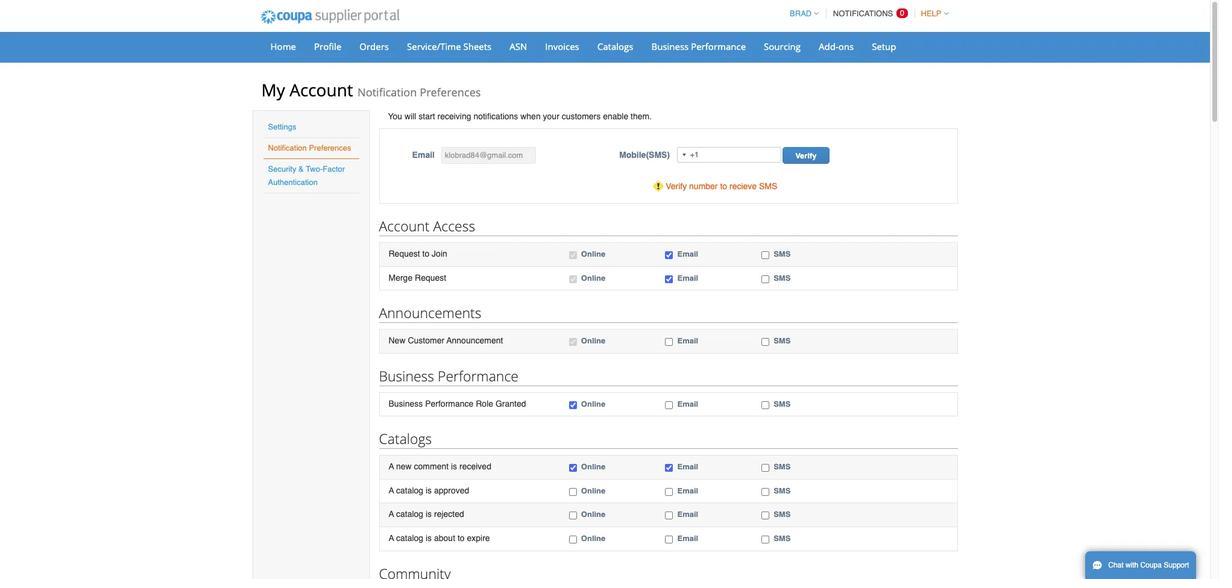 Task type: vqa. For each thing, say whether or not it's contained in the screenshot.
the approved
yes



Task type: describe. For each thing, give the bounding box(es) containing it.
notification preferences
[[268, 144, 351, 153]]

email for a new comment is received
[[678, 463, 699, 472]]

online for a new comment is received
[[581, 463, 606, 472]]

my
[[261, 78, 285, 101]]

business performance link
[[644, 37, 754, 55]]

email for business performance role granted
[[678, 400, 699, 409]]

a for a catalog is approved
[[389, 486, 394, 496]]

security
[[268, 165, 296, 174]]

catalogs link
[[590, 37, 641, 55]]

invoices link
[[538, 37, 587, 55]]

online for new customer announcement
[[581, 337, 606, 346]]

coupa
[[1141, 562, 1162, 570]]

my account notification preferences
[[261, 78, 481, 101]]

notifications
[[474, 112, 518, 121]]

preferences inside my account notification preferences
[[420, 85, 481, 100]]

+1 201-555-0123 text field
[[678, 147, 782, 163]]

1 vertical spatial to
[[423, 249, 430, 259]]

enable
[[603, 112, 629, 121]]

is for about
[[426, 534, 432, 543]]

brad
[[790, 9, 812, 18]]

help
[[921, 9, 942, 18]]

sourcing
[[764, 40, 801, 52]]

is for rejected
[[426, 510, 432, 520]]

sms for new customer announcement
[[774, 337, 791, 346]]

customer
[[408, 336, 445, 346]]

add-ons link
[[811, 37, 862, 55]]

online for a catalog is approved
[[581, 487, 606, 496]]

a catalog is approved
[[389, 486, 470, 496]]

security & two-factor authentication link
[[268, 165, 345, 187]]

1 vertical spatial performance
[[438, 367, 519, 386]]

notification preferences link
[[268, 144, 351, 153]]

online for a catalog is rejected
[[581, 511, 606, 520]]

add-
[[819, 40, 839, 52]]

sms for a new comment is received
[[774, 463, 791, 472]]

join
[[432, 249, 447, 259]]

authentication
[[268, 178, 318, 187]]

when
[[521, 112, 541, 121]]

you
[[388, 112, 402, 121]]

a new comment is received
[[389, 462, 492, 472]]

role
[[476, 399, 493, 409]]

email for request to join
[[678, 250, 699, 259]]

is left received
[[451, 462, 457, 472]]

sourcing link
[[756, 37, 809, 55]]

&
[[299, 165, 304, 174]]

rejected
[[434, 510, 464, 520]]

start
[[419, 112, 435, 121]]

catalogs inside catalogs link
[[598, 40, 634, 52]]

about
[[434, 534, 455, 543]]

settings link
[[268, 122, 296, 131]]

a for a catalog is rejected
[[389, 510, 394, 520]]

received
[[460, 462, 492, 472]]

sms for a catalog is approved
[[774, 487, 791, 496]]

a catalog is rejected
[[389, 510, 464, 520]]

home
[[271, 40, 296, 52]]

brad link
[[785, 9, 819, 18]]

merge
[[389, 273, 413, 283]]

Telephone country code field
[[678, 148, 690, 162]]

notifications
[[834, 9, 894, 18]]

comment
[[414, 462, 449, 472]]

profile link
[[306, 37, 349, 55]]

orders
[[360, 40, 389, 52]]

ons
[[839, 40, 854, 52]]

merge request
[[389, 273, 446, 283]]

sms for merge request
[[774, 274, 791, 283]]

settings
[[268, 122, 296, 131]]

coupa supplier portal image
[[252, 2, 408, 32]]

email for new customer announcement
[[678, 337, 699, 346]]

access
[[433, 217, 475, 236]]

0 vertical spatial business performance
[[652, 40, 746, 52]]

sms for request to join
[[774, 250, 791, 259]]

chat
[[1109, 562, 1124, 570]]

account access
[[379, 217, 475, 236]]

your
[[543, 112, 560, 121]]

receiving
[[438, 112, 471, 121]]

verify number to recieve sms
[[666, 182, 778, 191]]

1 vertical spatial business
[[379, 367, 434, 386]]

expire
[[467, 534, 490, 543]]

2 vertical spatial performance
[[425, 399, 474, 409]]

you will start receiving notifications when your customers enable them.
[[388, 112, 652, 121]]

granted
[[496, 399, 526, 409]]



Task type: locate. For each thing, give the bounding box(es) containing it.
None text field
[[441, 147, 536, 164]]

business performance
[[652, 40, 746, 52], [379, 367, 519, 386]]

0
[[900, 8, 905, 17]]

account down "profile"
[[290, 78, 353, 101]]

0 vertical spatial catalogs
[[598, 40, 634, 52]]

navigation
[[785, 2, 949, 25]]

home link
[[263, 37, 304, 55]]

a
[[389, 462, 394, 472], [389, 486, 394, 496], [389, 510, 394, 520], [389, 534, 394, 543]]

email for merge request
[[678, 274, 699, 283]]

a for a new comment is received
[[389, 462, 394, 472]]

to right about
[[458, 534, 465, 543]]

2 horizontal spatial to
[[720, 182, 728, 191]]

1 horizontal spatial account
[[379, 217, 430, 236]]

asn
[[510, 40, 527, 52]]

1 horizontal spatial notification
[[358, 85, 417, 100]]

request to join
[[389, 249, 447, 259]]

security & two-factor authentication
[[268, 165, 345, 187]]

a down a catalog is approved
[[389, 510, 394, 520]]

service/time sheets
[[407, 40, 492, 52]]

0 horizontal spatial notification
[[268, 144, 307, 153]]

1 vertical spatial notification
[[268, 144, 307, 153]]

email for a catalog is rejected
[[678, 511, 699, 520]]

is
[[451, 462, 457, 472], [426, 486, 432, 496], [426, 510, 432, 520], [426, 534, 432, 543]]

online
[[581, 250, 606, 259], [581, 274, 606, 283], [581, 337, 606, 346], [581, 400, 606, 409], [581, 463, 606, 472], [581, 487, 606, 496], [581, 511, 606, 520], [581, 534, 606, 543]]

support
[[1164, 562, 1190, 570]]

1 vertical spatial request
[[415, 273, 446, 283]]

0 horizontal spatial verify
[[666, 182, 687, 191]]

a up a catalog is rejected
[[389, 486, 394, 496]]

orders link
[[352, 37, 397, 55]]

8 online from the top
[[581, 534, 606, 543]]

2 catalog from the top
[[396, 510, 424, 520]]

notifications 0
[[834, 8, 905, 18]]

chat with coupa support
[[1109, 562, 1190, 570]]

0 vertical spatial to
[[720, 182, 728, 191]]

mobile(sms)
[[620, 150, 670, 160]]

online for a catalog is about to expire
[[581, 534, 606, 543]]

chat with coupa support button
[[1086, 552, 1197, 580]]

0 vertical spatial performance
[[691, 40, 746, 52]]

1 vertical spatial verify
[[666, 182, 687, 191]]

is left about
[[426, 534, 432, 543]]

3 online from the top
[[581, 337, 606, 346]]

a catalog is about to expire
[[389, 534, 490, 543]]

preferences
[[420, 85, 481, 100], [309, 144, 351, 153]]

online for business performance role granted
[[581, 400, 606, 409]]

notification down settings
[[268, 144, 307, 153]]

4 a from the top
[[389, 534, 394, 543]]

is left the approved
[[426, 486, 432, 496]]

verify for verify number to recieve sms
[[666, 182, 687, 191]]

2 vertical spatial catalog
[[396, 534, 424, 543]]

catalogs up new
[[379, 430, 432, 449]]

verify inside button
[[796, 151, 817, 160]]

catalogs right invoices
[[598, 40, 634, 52]]

to left recieve
[[720, 182, 728, 191]]

them.
[[631, 112, 652, 121]]

service/time sheets link
[[399, 37, 500, 55]]

profile
[[314, 40, 342, 52]]

to
[[720, 182, 728, 191], [423, 249, 430, 259], [458, 534, 465, 543]]

notification inside my account notification preferences
[[358, 85, 417, 100]]

request
[[389, 249, 420, 259], [415, 273, 446, 283]]

number
[[689, 182, 718, 191]]

recieve
[[730, 182, 757, 191]]

0 horizontal spatial catalogs
[[379, 430, 432, 449]]

verify button
[[783, 147, 830, 164]]

1 vertical spatial account
[[379, 217, 430, 236]]

customers
[[562, 112, 601, 121]]

1 horizontal spatial preferences
[[420, 85, 481, 100]]

a down a catalog is rejected
[[389, 534, 394, 543]]

a left new
[[389, 462, 394, 472]]

account
[[290, 78, 353, 101], [379, 217, 430, 236]]

is for approved
[[426, 486, 432, 496]]

0 vertical spatial notification
[[358, 85, 417, 100]]

notification up you at the top left of page
[[358, 85, 417, 100]]

0 vertical spatial verify
[[796, 151, 817, 160]]

None checkbox
[[569, 275, 577, 283], [666, 275, 673, 283], [569, 402, 577, 409], [762, 402, 770, 409], [569, 465, 577, 472], [666, 465, 673, 472], [762, 465, 770, 472], [762, 488, 770, 496], [569, 512, 577, 520], [666, 512, 673, 520], [569, 275, 577, 283], [666, 275, 673, 283], [569, 402, 577, 409], [762, 402, 770, 409], [569, 465, 577, 472], [666, 465, 673, 472], [762, 465, 770, 472], [762, 488, 770, 496], [569, 512, 577, 520], [666, 512, 673, 520]]

5 online from the top
[[581, 463, 606, 472]]

sms
[[759, 182, 778, 191], [774, 250, 791, 259], [774, 274, 791, 283], [774, 337, 791, 346], [774, 400, 791, 409], [774, 463, 791, 472], [774, 487, 791, 496], [774, 511, 791, 520], [774, 534, 791, 543]]

4 online from the top
[[581, 400, 606, 409]]

factor
[[323, 165, 345, 174]]

catalog down new
[[396, 486, 424, 496]]

announcement
[[447, 336, 503, 346]]

catalog for a catalog is approved
[[396, 486, 424, 496]]

email for a catalog is about to expire
[[678, 534, 699, 543]]

sheets
[[464, 40, 492, 52]]

0 vertical spatial catalog
[[396, 486, 424, 496]]

0 horizontal spatial business performance
[[379, 367, 519, 386]]

7 online from the top
[[581, 511, 606, 520]]

1 a from the top
[[389, 462, 394, 472]]

email
[[412, 150, 435, 160], [678, 250, 699, 259], [678, 274, 699, 283], [678, 337, 699, 346], [678, 400, 699, 409], [678, 463, 699, 472], [678, 487, 699, 496], [678, 511, 699, 520], [678, 534, 699, 543]]

service/time
[[407, 40, 461, 52]]

approved
[[434, 486, 470, 496]]

notification
[[358, 85, 417, 100], [268, 144, 307, 153]]

with
[[1126, 562, 1139, 570]]

asn link
[[502, 37, 535, 55]]

0 horizontal spatial preferences
[[309, 144, 351, 153]]

0 horizontal spatial to
[[423, 249, 430, 259]]

account up request to join
[[379, 217, 430, 236]]

2 a from the top
[[389, 486, 394, 496]]

preferences up factor
[[309, 144, 351, 153]]

add-ons
[[819, 40, 854, 52]]

1 horizontal spatial to
[[458, 534, 465, 543]]

1 vertical spatial preferences
[[309, 144, 351, 153]]

verify
[[796, 151, 817, 160], [666, 182, 687, 191]]

catalog down a catalog is rejected
[[396, 534, 424, 543]]

catalog down a catalog is approved
[[396, 510, 424, 520]]

sms for a catalog is rejected
[[774, 511, 791, 520]]

1 online from the top
[[581, 250, 606, 259]]

announcements
[[379, 303, 482, 323]]

3 a from the top
[[389, 510, 394, 520]]

1 horizontal spatial business performance
[[652, 40, 746, 52]]

0 vertical spatial preferences
[[420, 85, 481, 100]]

0 vertical spatial request
[[389, 249, 420, 259]]

2 vertical spatial to
[[458, 534, 465, 543]]

6 online from the top
[[581, 487, 606, 496]]

None checkbox
[[569, 252, 577, 259], [666, 252, 673, 259], [762, 252, 770, 259], [762, 275, 770, 283], [569, 338, 577, 346], [666, 338, 673, 346], [762, 338, 770, 346], [666, 402, 673, 409], [569, 488, 577, 496], [666, 488, 673, 496], [762, 512, 770, 520], [569, 536, 577, 544], [666, 536, 673, 544], [762, 536, 770, 544], [569, 252, 577, 259], [666, 252, 673, 259], [762, 252, 770, 259], [762, 275, 770, 283], [569, 338, 577, 346], [666, 338, 673, 346], [762, 338, 770, 346], [666, 402, 673, 409], [569, 488, 577, 496], [666, 488, 673, 496], [762, 512, 770, 520], [569, 536, 577, 544], [666, 536, 673, 544], [762, 536, 770, 544]]

a for a catalog is about to expire
[[389, 534, 394, 543]]

online for request to join
[[581, 250, 606, 259]]

1 vertical spatial catalogs
[[379, 430, 432, 449]]

navigation containing notifications 0
[[785, 2, 949, 25]]

sms for business performance role granted
[[774, 400, 791, 409]]

will
[[405, 112, 416, 121]]

request up the merge
[[389, 249, 420, 259]]

two-
[[306, 165, 323, 174]]

catalog for a catalog is about to expire
[[396, 534, 424, 543]]

1 vertical spatial business performance
[[379, 367, 519, 386]]

request down join
[[415, 273, 446, 283]]

1 vertical spatial catalog
[[396, 510, 424, 520]]

performance
[[691, 40, 746, 52], [438, 367, 519, 386], [425, 399, 474, 409]]

business performance role granted
[[389, 399, 526, 409]]

email for a catalog is approved
[[678, 487, 699, 496]]

verify for verify
[[796, 151, 817, 160]]

telephone country code image
[[683, 154, 687, 156]]

1 horizontal spatial catalogs
[[598, 40, 634, 52]]

1 horizontal spatial verify
[[796, 151, 817, 160]]

0 horizontal spatial account
[[290, 78, 353, 101]]

0 vertical spatial account
[[290, 78, 353, 101]]

new
[[389, 336, 406, 346]]

catalogs
[[598, 40, 634, 52], [379, 430, 432, 449]]

1 catalog from the top
[[396, 486, 424, 496]]

business
[[652, 40, 689, 52], [379, 367, 434, 386], [389, 399, 423, 409]]

sms for a catalog is about to expire
[[774, 534, 791, 543]]

setup
[[872, 40, 897, 52]]

to left join
[[423, 249, 430, 259]]

new customer announcement
[[389, 336, 503, 346]]

2 vertical spatial business
[[389, 399, 423, 409]]

online for merge request
[[581, 274, 606, 283]]

0 vertical spatial business
[[652, 40, 689, 52]]

help link
[[916, 9, 949, 18]]

3 catalog from the top
[[396, 534, 424, 543]]

catalog for a catalog is rejected
[[396, 510, 424, 520]]

2 online from the top
[[581, 274, 606, 283]]

is left rejected
[[426, 510, 432, 520]]

preferences up receiving
[[420, 85, 481, 100]]

setup link
[[864, 37, 905, 55]]

invoices
[[545, 40, 580, 52]]

new
[[396, 462, 412, 472]]



